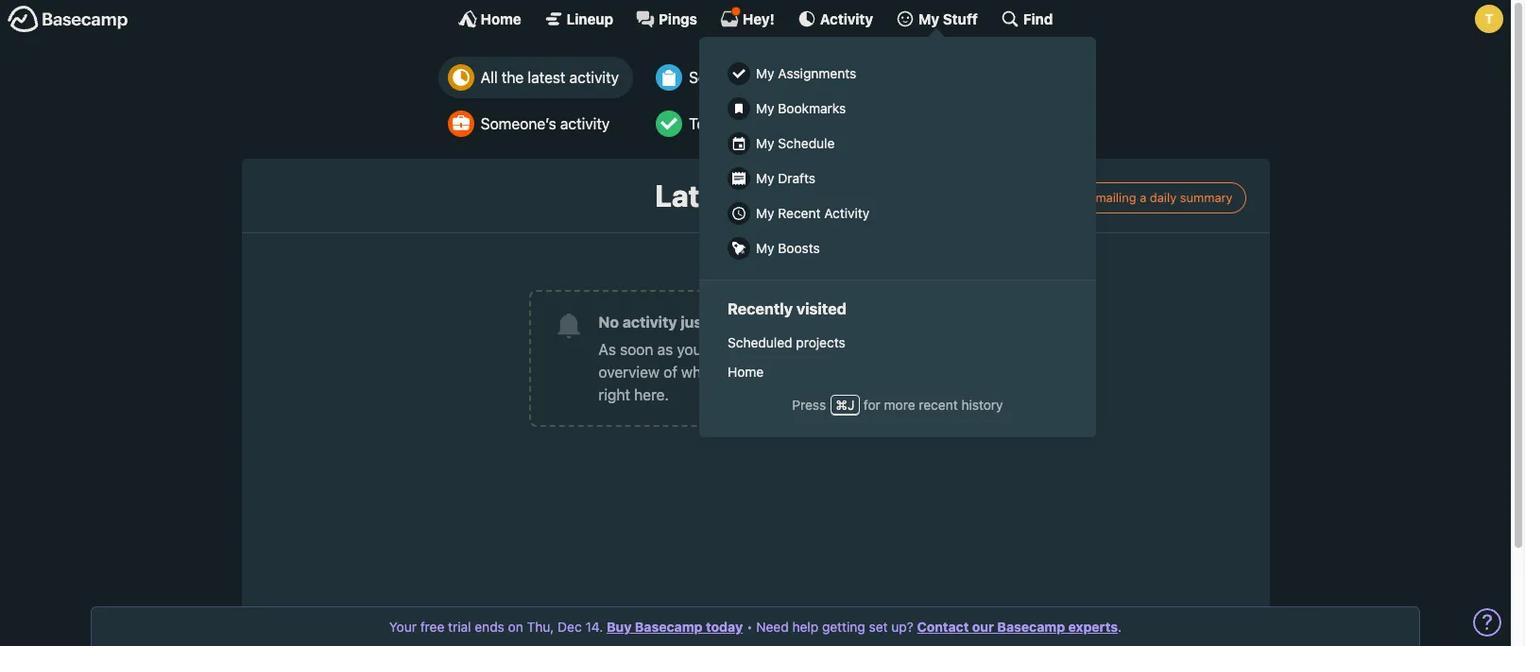 Task type: locate. For each thing, give the bounding box(es) containing it.
no
[[599, 314, 619, 331]]

up?
[[892, 619, 914, 635]]

latest
[[528, 69, 566, 86]]

someone's assignments link
[[647, 57, 891, 98]]

someone's
[[689, 69, 765, 86], [481, 115, 557, 132]]

contact
[[918, 619, 970, 635]]

reports image
[[914, 64, 940, 91]]

my for my recent activity
[[756, 205, 774, 221]]

1 vertical spatial the
[[733, 342, 755, 359]]

summary
[[1181, 190, 1233, 205]]

the right all
[[502, 69, 524, 86]]

as
[[658, 342, 673, 359]]

my for my bookmarks
[[756, 100, 774, 116]]

my inside popup button
[[919, 10, 940, 27]]

2 vertical spatial activity
[[623, 314, 678, 331]]

added
[[742, 115, 785, 132]]

the
[[502, 69, 524, 86], [733, 342, 755, 359]]

to-dos added & completed link
[[647, 103, 891, 145]]

1 horizontal spatial someone's
[[689, 69, 765, 86]]

my recent activity link
[[718, 196, 1077, 231]]

1 get from the left
[[706, 342, 729, 359]]

contact our basecamp experts link
[[918, 619, 1119, 635]]

get left an
[[894, 342, 917, 359]]

visited
[[797, 300, 847, 318]]

boosts
[[778, 240, 820, 256]]

pings
[[659, 10, 698, 27]]

⌘
[[836, 397, 848, 413]]

home link up more
[[718, 357, 1077, 387]]

someone's activity link
[[438, 103, 633, 145]]

thu,
[[527, 619, 554, 635]]

tara image
[[1476, 5, 1504, 33]]

need
[[757, 619, 789, 635]]

my for my assignments
[[756, 65, 774, 81]]

basecamp inside as soon as you get the ball rolling, you can get an overview of what's happening across basecamp right here.
[[856, 364, 928, 381]]

scheduled projects
[[728, 335, 846, 351]]

my boosts link
[[718, 231, 1077, 266]]

2 get from the left
[[894, 342, 917, 359]]

the left ball
[[733, 342, 755, 359]]

j
[[848, 397, 855, 413]]

activity up soon
[[623, 314, 678, 331]]

1 horizontal spatial get
[[894, 342, 917, 359]]

0 horizontal spatial home link
[[458, 9, 522, 28]]

your
[[389, 619, 417, 635]]

my schedule
[[756, 135, 835, 151]]

1 vertical spatial home link
[[718, 357, 1077, 387]]

my down someone's assignments link at the top
[[756, 100, 774, 116]]

activity for no activity just yet
[[623, 314, 678, 331]]

your free trial ends on thu, dec 14. buy basecamp today • need help getting set up? contact our basecamp experts .
[[389, 619, 1122, 635]]

home
[[481, 10, 522, 27], [728, 364, 764, 380]]

schedule image
[[914, 111, 940, 137]]

14.
[[586, 619, 603, 635]]

my down added at the top
[[756, 135, 774, 151]]

recent
[[778, 205, 821, 221]]

0 horizontal spatial get
[[706, 342, 729, 359]]

my for my stuff
[[919, 10, 940, 27]]

right
[[599, 387, 631, 404]]

0 vertical spatial home
[[481, 10, 522, 27]]

my
[[919, 10, 940, 27], [756, 65, 774, 81], [756, 100, 774, 116], [756, 135, 774, 151], [756, 170, 774, 186], [756, 205, 774, 221], [756, 240, 774, 256]]

assignment image
[[656, 64, 683, 91]]

home down scheduled
[[728, 364, 764, 380]]

1 horizontal spatial you
[[837, 342, 861, 359]]

trial
[[448, 619, 471, 635]]

1 horizontal spatial the
[[733, 342, 755, 359]]

basecamp down can
[[856, 364, 928, 381]]

emailing a daily summary
[[1089, 190, 1233, 205]]

0 vertical spatial the
[[502, 69, 524, 86]]

.
[[1119, 619, 1122, 635]]

1 horizontal spatial basecamp
[[856, 364, 928, 381]]

0 horizontal spatial you
[[677, 342, 702, 359]]

activity
[[821, 10, 874, 27], [750, 178, 856, 214], [824, 205, 870, 221]]

someone's for someone's activity
[[481, 115, 557, 132]]

emailing a daily summary button
[[1060, 182, 1247, 213]]

basecamp right buy
[[635, 619, 703, 635]]

you left can
[[837, 342, 861, 359]]

0 vertical spatial someone's
[[689, 69, 765, 86]]

1 horizontal spatial home
[[728, 364, 764, 380]]

soon
[[620, 342, 654, 359]]

pings button
[[636, 9, 698, 28]]

history
[[961, 397, 1003, 413]]

someone's down all the latest activity link
[[481, 115, 557, 132]]

schedule
[[778, 135, 835, 151]]

0 horizontal spatial the
[[502, 69, 524, 86]]

today
[[706, 619, 743, 635]]

you
[[677, 342, 702, 359], [837, 342, 861, 359]]

main element
[[0, 0, 1512, 437]]

experts
[[1069, 619, 1119, 635]]

someone's up dos
[[689, 69, 765, 86]]

activity
[[570, 69, 619, 86], [561, 115, 610, 132], [623, 314, 678, 331]]

my stuff element
[[718, 56, 1077, 266]]

recently visited pages element
[[718, 328, 1077, 387]]

all the latest activity link
[[438, 57, 633, 98]]

find button
[[1001, 9, 1054, 28]]

my left recent
[[756, 205, 774, 221]]

no activity just yet
[[599, 314, 735, 331]]

basecamp
[[856, 364, 928, 381], [635, 619, 703, 635], [998, 619, 1066, 635]]

can
[[865, 342, 890, 359]]

1 vertical spatial activity
[[561, 115, 610, 132]]

an
[[921, 342, 937, 359]]

1 vertical spatial home
[[728, 364, 764, 380]]

home link up all
[[458, 9, 522, 28]]

basecamp right our
[[998, 619, 1066, 635]]

lineup link
[[544, 9, 614, 28]]

activity for someone's activity
[[561, 115, 610, 132]]

buy
[[607, 619, 632, 635]]

0 horizontal spatial basecamp
[[635, 619, 703, 635]]

emailing
[[1089, 190, 1137, 205]]

all the latest activity
[[481, 69, 619, 86]]

get up what's
[[706, 342, 729, 359]]

my assignments
[[756, 65, 856, 81]]

home up all
[[481, 10, 522, 27]]

activity right latest at the top
[[570, 69, 619, 86]]

of
[[664, 364, 678, 381]]

recently
[[728, 300, 793, 318]]

1 vertical spatial someone's
[[481, 115, 557, 132]]

activity inside my stuff element
[[824, 205, 870, 221]]

1 you from the left
[[677, 342, 702, 359]]

to-dos added & completed
[[689, 115, 877, 132]]

0 horizontal spatial someone's
[[481, 115, 557, 132]]

my left stuff
[[919, 10, 940, 27]]

my left drafts
[[756, 170, 774, 186]]

completed
[[804, 115, 877, 132]]

home inside recently visited pages element
[[728, 364, 764, 380]]

get
[[706, 342, 729, 359], [894, 342, 917, 359]]

you right "as"
[[677, 342, 702, 359]]

bookmarks
[[778, 100, 846, 116]]

activity down all the latest activity
[[561, 115, 610, 132]]

set
[[869, 619, 888, 635]]

ends
[[475, 619, 505, 635]]

more
[[884, 397, 915, 413]]

my up my bookmarks
[[756, 65, 774, 81]]

1 horizontal spatial home link
[[718, 357, 1077, 387]]

person report image
[[448, 111, 474, 137]]

ball
[[759, 342, 783, 359]]

0 vertical spatial home link
[[458, 9, 522, 28]]

my left the boosts
[[756, 240, 774, 256]]



Task type: vqa. For each thing, say whether or not it's contained in the screenshot.
'Activity' inside the Activity Link
yes



Task type: describe. For each thing, give the bounding box(es) containing it.
recent
[[919, 397, 958, 413]]

my schedule link
[[718, 126, 1077, 161]]

my boosts
[[756, 240, 820, 256]]

yet
[[712, 314, 735, 331]]

assignments
[[778, 65, 856, 81]]

our
[[973, 619, 995, 635]]

my assignments link
[[718, 56, 1077, 91]]

hey!
[[743, 10, 775, 27]]

happening
[[731, 364, 803, 381]]

buy basecamp today link
[[607, 619, 743, 635]]

just
[[681, 314, 709, 331]]

the inside as soon as you get the ball rolling, you can get an overview of what's happening across basecamp right here.
[[733, 342, 755, 359]]

what's
[[682, 364, 727, 381]]

2 horizontal spatial basecamp
[[998, 619, 1066, 635]]

latest activity
[[656, 178, 856, 214]]

someone's assignments
[[689, 69, 855, 86]]

rolling,
[[787, 342, 833, 359]]

on
[[508, 619, 524, 635]]

switch accounts image
[[8, 5, 129, 34]]

as
[[599, 342, 616, 359]]

find
[[1024, 10, 1054, 27]]

⌘ j for more recent history
[[836, 397, 1003, 413]]

someone's activity
[[481, 115, 610, 132]]

stuff
[[943, 10, 978, 27]]

across
[[807, 364, 852, 381]]

scheduled
[[728, 335, 792, 351]]

latest
[[656, 178, 743, 214]]

•
[[747, 619, 753, 635]]

assignments
[[769, 69, 855, 86]]

recently visited
[[728, 300, 847, 318]]

lineup
[[567, 10, 614, 27]]

dos
[[713, 115, 738, 132]]

my recent activity
[[756, 205, 870, 221]]

&
[[789, 115, 800, 132]]

help
[[793, 619, 819, 635]]

hey! button
[[720, 7, 775, 28]]

my for my drafts
[[756, 170, 774, 186]]

0 vertical spatial activity
[[570, 69, 619, 86]]

my for my boosts
[[756, 240, 774, 256]]

my stuff
[[919, 10, 978, 27]]

scheduled projects link
[[718, 328, 1077, 357]]

my drafts link
[[718, 161, 1077, 196]]

as soon as you get the ball rolling, you can get an overview of what's happening across basecamp right here.
[[599, 342, 937, 404]]

free
[[421, 619, 445, 635]]

todo image
[[656, 111, 683, 137]]

my bookmarks link
[[718, 91, 1077, 126]]

to-
[[689, 115, 713, 132]]

all
[[481, 69, 498, 86]]

my for my schedule
[[756, 135, 774, 151]]

for
[[864, 397, 881, 413]]

press
[[792, 397, 826, 413]]

0 horizontal spatial home
[[481, 10, 522, 27]]

my drafts
[[756, 170, 815, 186]]

a
[[1140, 190, 1147, 205]]

here.
[[635, 387, 669, 404]]

getting
[[823, 619, 866, 635]]

my bookmarks
[[756, 100, 846, 116]]

daily
[[1150, 190, 1177, 205]]

someone's for someone's assignments
[[689, 69, 765, 86]]

drafts
[[778, 170, 815, 186]]

activity link
[[798, 9, 874, 28]]

overview
[[599, 364, 660, 381]]

2 you from the left
[[837, 342, 861, 359]]

activity report image
[[448, 64, 474, 91]]

my stuff button
[[896, 9, 978, 28]]

dec
[[558, 619, 582, 635]]

projects
[[796, 335, 846, 351]]



